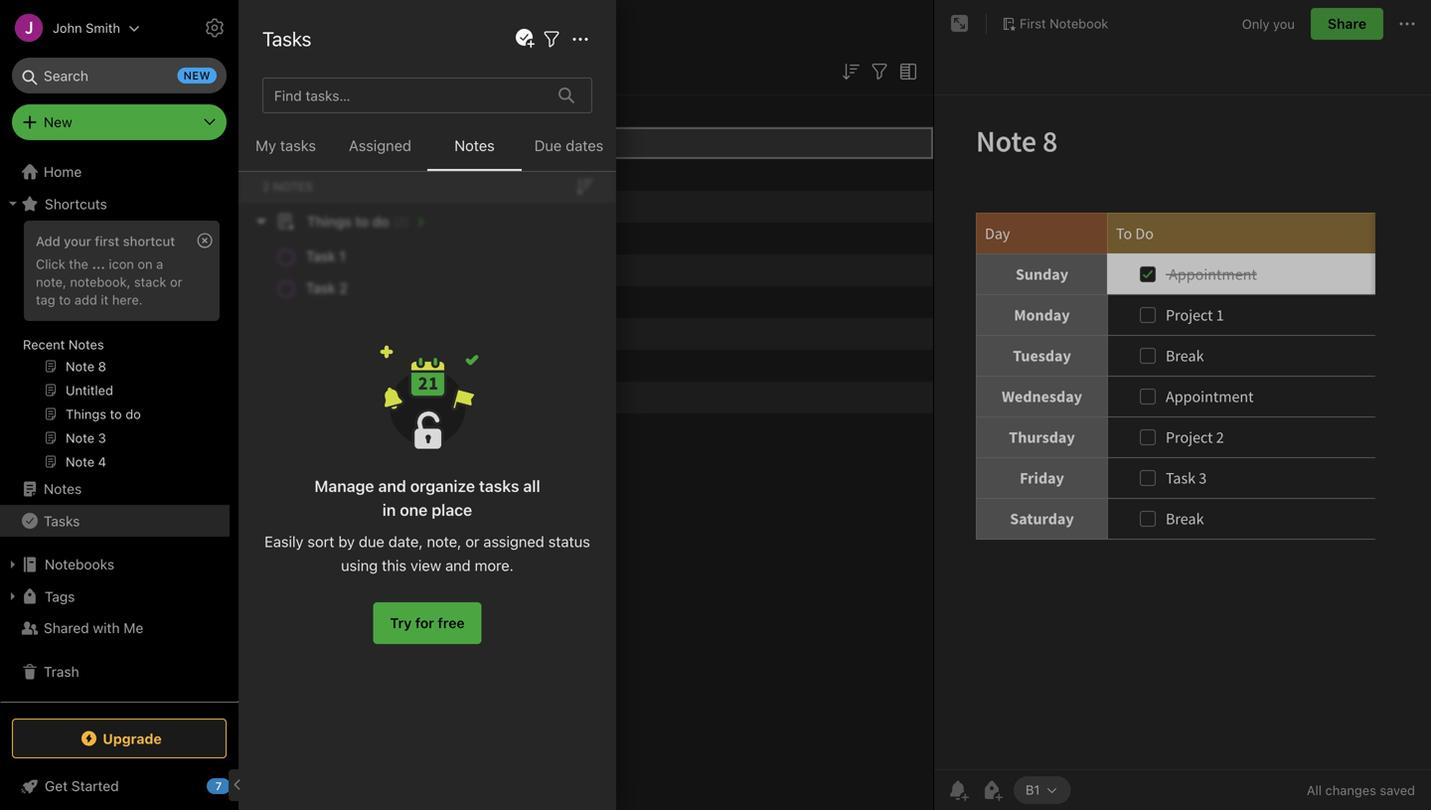 Task type: locate. For each thing, give the bounding box(es) containing it.
view
[[410, 557, 441, 574]]

tasks up 'notebooks'
[[44, 513, 80, 529]]

0 horizontal spatial tags
[[45, 588, 75, 605]]

note inside button
[[262, 262, 293, 278]]

6 17 from the top
[[451, 421, 465, 437]]

tags up the shared at the bottom of page
[[45, 588, 75, 605]]

note up note 4
[[262, 230, 293, 246]]

3 nov 17 from the top
[[421, 230, 465, 246]]

or up more.
[[465, 533, 479, 550]]

4 nov from the top
[[421, 230, 447, 246]]

easily
[[264, 533, 304, 550]]

1 horizontal spatial tags
[[511, 105, 540, 118]]

to right tag
[[59, 292, 71, 307]]

and inside easily sort by due date, note, or assigned status using this view and more.
[[445, 557, 471, 574]]

nov 29
[[421, 135, 467, 151]]

stack
[[134, 274, 166, 289]]

1 vertical spatial 3
[[297, 230, 306, 246]]

7 nov from the top
[[421, 421, 447, 437]]

my
[[255, 137, 276, 154]]

1 17 from the top
[[451, 166, 465, 183]]

0 horizontal spatial to
[[59, 292, 71, 307]]

one
[[400, 500, 428, 519]]

expand notebooks image
[[5, 557, 21, 572]]

group
[[0, 215, 230, 481]]

first
[[95, 234, 119, 248]]

new
[[44, 114, 72, 130]]

note
[[262, 135, 293, 151], [262, 230, 293, 246], [262, 262, 293, 278], [262, 294, 293, 310]]

trash
[[44, 663, 79, 680]]

john smith
[[53, 20, 120, 35]]

due
[[534, 137, 562, 154]]

note inside button
[[262, 294, 293, 310]]

3 nov from the top
[[421, 198, 447, 215]]

1 vertical spatial tasks
[[44, 513, 80, 529]]

0 vertical spatial to
[[310, 198, 322, 215]]

nov
[[421, 135, 447, 151], [421, 166, 447, 183], [421, 198, 447, 215], [421, 230, 447, 246], [421, 357, 447, 374], [421, 389, 447, 405], [421, 421, 447, 437]]

new
[[183, 69, 211, 82]]

assigned
[[349, 137, 411, 154]]

1 vertical spatial tasks
[[479, 477, 519, 495]]

17
[[451, 166, 465, 183], [451, 198, 465, 215], [451, 230, 465, 246], [451, 357, 465, 374], [451, 389, 465, 405], [451, 421, 465, 437]]

note window element
[[934, 0, 1431, 810]]

new task image
[[513, 27, 537, 51]]

to
[[310, 198, 322, 215], [59, 292, 71, 307]]

1 horizontal spatial or
[[465, 533, 479, 550]]

3 17 from the top
[[451, 230, 465, 246]]

3 up 4 at top
[[297, 230, 306, 246]]

status
[[548, 533, 590, 550]]

notebook,
[[70, 274, 130, 289]]

smith
[[86, 20, 120, 35]]

1 vertical spatial to
[[59, 292, 71, 307]]

note left '5'
[[262, 294, 293, 310]]

note, inside icon on a note, notebook, stack or tag to add it here.
[[36, 274, 66, 289]]

notes button
[[427, 133, 522, 171]]

free
[[438, 615, 465, 631]]

nov 17
[[421, 166, 465, 183], [421, 198, 465, 215], [421, 230, 465, 246], [421, 357, 465, 374], [421, 389, 465, 405], [421, 421, 465, 437]]

a
[[156, 256, 163, 271]]

0 vertical spatial tasks
[[280, 137, 316, 154]]

1 vertical spatial and
[[445, 557, 471, 574]]

6 nov 17 from the top
[[421, 421, 465, 437]]

tasks
[[262, 27, 311, 50], [44, 513, 80, 529]]

1 horizontal spatial and
[[445, 557, 471, 574]]

to left do
[[310, 198, 322, 215]]

0 horizontal spatial and
[[378, 477, 406, 495]]

0 horizontal spatial 3
[[297, 230, 306, 246]]

note left 8
[[262, 135, 293, 151]]

click the ...
[[36, 256, 105, 271]]

or inside easily sort by due date, note, or assigned status using this view and more.
[[465, 533, 479, 550]]

organize
[[410, 477, 475, 495]]

5 17 from the top
[[451, 389, 465, 405]]

note 5 button
[[239, 286, 933, 318]]

notes up notes
[[281, 20, 336, 43]]

row group
[[239, 127, 933, 445]]

Filter tasks field
[[540, 26, 564, 51]]

More actions and view options field
[[564, 26, 592, 51]]

tasks up 10 notes in the top left of the page
[[262, 27, 311, 50]]

4 note from the top
[[262, 294, 293, 310]]

all
[[1307, 783, 1322, 798]]

tags inside button
[[45, 588, 75, 605]]

1 horizontal spatial 3
[[538, 198, 546, 215]]

2 note from the top
[[262, 230, 293, 246]]

tag 3
[[511, 198, 546, 215]]

add your first shortcut
[[36, 234, 175, 248]]

0 horizontal spatial tasks
[[280, 137, 316, 154]]

1 horizontal spatial tasks
[[479, 477, 519, 495]]

started
[[71, 778, 119, 794]]

1 horizontal spatial tasks
[[262, 27, 311, 50]]

4
[[297, 262, 306, 278]]

or for ...
[[170, 274, 182, 289]]

3 for note 3
[[297, 230, 306, 246]]

note for note 4
[[262, 262, 293, 278]]

tasks left all
[[479, 477, 519, 495]]

or right stack
[[170, 274, 182, 289]]

1 horizontal spatial note,
[[427, 533, 461, 550]]

and
[[378, 477, 406, 495], [445, 557, 471, 574]]

5 nov from the top
[[421, 357, 447, 374]]

and up in
[[378, 477, 406, 495]]

icon on a note, notebook, stack or tag to add it here.
[[36, 256, 182, 307]]

notes down updated
[[454, 137, 495, 154]]

icon
[[109, 256, 134, 271]]

only you
[[1242, 16, 1295, 31]]

Help and Learning task checklist field
[[0, 770, 239, 802]]

assigned
[[483, 533, 544, 550]]

note, up view
[[427, 533, 461, 550]]

1 vertical spatial or
[[465, 533, 479, 550]]

tasks inside button
[[44, 513, 80, 529]]

get
[[45, 778, 68, 794]]

all
[[523, 477, 540, 495]]

0 vertical spatial or
[[170, 274, 182, 289]]

shortcuts
[[45, 196, 107, 212]]

0 horizontal spatial note,
[[36, 274, 66, 289]]

click to collapse image
[[231, 773, 246, 797]]

0 vertical spatial 3
[[538, 198, 546, 215]]

notebooks link
[[0, 549, 230, 580]]

it
[[101, 292, 109, 307]]

expand tags image
[[5, 588, 21, 604]]

on
[[138, 256, 153, 271]]

note left 4 at top
[[262, 262, 293, 278]]

note,
[[36, 274, 66, 289], [427, 533, 461, 550]]

due
[[359, 533, 385, 550]]

0 vertical spatial and
[[378, 477, 406, 495]]

0 vertical spatial tags
[[511, 105, 540, 118]]

first notebook
[[1020, 16, 1108, 31]]

all changes saved
[[1307, 783, 1415, 798]]

...
[[92, 256, 105, 271]]

1 vertical spatial tags
[[45, 588, 75, 605]]

to inside icon on a note, notebook, stack or tag to add it here.
[[59, 292, 71, 307]]

shortcuts button
[[0, 188, 230, 220]]

1 note from the top
[[262, 135, 293, 151]]

tags up due
[[511, 105, 540, 118]]

add tag image
[[980, 778, 1004, 802]]

0 vertical spatial tasks
[[262, 27, 311, 50]]

here.
[[112, 292, 143, 307]]

title
[[262, 105, 293, 118]]

and right view
[[445, 557, 471, 574]]

notebook
[[1050, 16, 1108, 31]]

3 note from the top
[[262, 262, 293, 278]]

note, down click
[[36, 274, 66, 289]]

note for note 5
[[262, 294, 293, 310]]

tree
[[0, 156, 239, 701]]

or
[[170, 274, 182, 289], [465, 533, 479, 550]]

0 horizontal spatial or
[[170, 274, 182, 289]]

0 horizontal spatial tasks
[[44, 513, 80, 529]]

3 right "tag"
[[538, 198, 546, 215]]

this
[[382, 557, 407, 574]]

0 vertical spatial note,
[[36, 274, 66, 289]]

or inside icon on a note, notebook, stack or tag to add it here.
[[170, 274, 182, 289]]

or for manage and organize tasks all in one place
[[465, 533, 479, 550]]

tasks up untitled
[[280, 137, 316, 154]]

Account field
[[0, 8, 140, 48]]

upgrade button
[[12, 719, 227, 758]]

saved
[[1380, 783, 1415, 798]]

1 vertical spatial note,
[[427, 533, 461, 550]]

try for free button
[[373, 602, 482, 644]]



Task type: describe. For each thing, give the bounding box(es) containing it.
the
[[69, 256, 88, 271]]

tasks button
[[0, 505, 230, 537]]

home link
[[0, 156, 239, 188]]

with
[[93, 620, 120, 636]]

shared with me link
[[0, 612, 230, 644]]

easily sort by due date, note, or assigned status using this view and more.
[[264, 533, 590, 574]]

tag
[[36, 292, 55, 307]]

1 nov 17 from the top
[[421, 166, 465, 183]]

notes up tasks button
[[44, 481, 82, 497]]

new search field
[[26, 58, 217, 93]]

2 nov 17 from the top
[[421, 198, 465, 215]]

more.
[[475, 557, 514, 574]]

2 17 from the top
[[451, 198, 465, 215]]

group containing add your first shortcut
[[0, 215, 230, 481]]

note for note 8
[[262, 135, 293, 151]]

note for note 3
[[262, 230, 293, 246]]

add
[[74, 292, 97, 307]]

dates
[[566, 137, 604, 154]]

place
[[432, 500, 472, 519]]

notebooks
[[45, 556, 114, 572]]

upgrade
[[103, 730, 162, 747]]

and inside manage and organize tasks all in one place
[[378, 477, 406, 495]]

you
[[1273, 16, 1295, 31]]

untitled
[[262, 166, 313, 183]]

10 notes
[[262, 62, 317, 79]]

2 nov from the top
[[421, 166, 447, 183]]

4 17 from the top
[[451, 357, 465, 374]]

in
[[382, 500, 396, 519]]

updated
[[421, 105, 473, 118]]

notes link
[[0, 473, 230, 505]]

sort
[[307, 533, 334, 550]]

add a reminder image
[[946, 778, 970, 802]]

b1 button
[[1014, 776, 1071, 804]]

more actions and view options image
[[568, 27, 592, 51]]

only
[[1242, 16, 1270, 31]]

assigned button
[[333, 133, 427, 171]]

notes inside button
[[454, 137, 495, 154]]

changes
[[1325, 783, 1376, 798]]

3 nov 17 button from the top
[[239, 413, 933, 445]]

note 4
[[262, 262, 306, 278]]

recent notes
[[23, 337, 104, 352]]

29
[[451, 135, 467, 151]]

filter tasks image
[[540, 27, 564, 51]]

5 nov 17 from the top
[[421, 389, 465, 405]]

tasks inside manage and organize tasks all in one place
[[479, 477, 519, 495]]

tag
[[511, 198, 534, 215]]

row group containing note 8
[[239, 127, 933, 445]]

me
[[124, 620, 143, 636]]

click
[[36, 256, 65, 271]]

my tasks button
[[239, 133, 333, 171]]

do
[[326, 198, 343, 215]]

settings image
[[203, 16, 227, 40]]

using
[[341, 557, 378, 574]]

your
[[64, 234, 91, 248]]

1 horizontal spatial to
[[310, 198, 322, 215]]

manage
[[314, 477, 374, 495]]

date,
[[388, 533, 423, 550]]

Note Editor text field
[[934, 95, 1431, 769]]

1 nov from the top
[[421, 135, 447, 151]]

tree containing home
[[0, 156, 239, 701]]

my tasks
[[255, 137, 316, 154]]

try for free
[[390, 615, 465, 631]]

notes right recent at top left
[[68, 337, 104, 352]]

tasks inside button
[[280, 137, 316, 154]]

note 8
[[262, 135, 306, 151]]

share button
[[1311, 8, 1383, 40]]

2 nov 17 button from the top
[[239, 382, 933, 413]]

try
[[390, 615, 412, 631]]

note 3
[[262, 230, 306, 246]]

new button
[[12, 104, 227, 140]]

Search text field
[[26, 58, 213, 93]]

note 5
[[262, 294, 305, 310]]

shared
[[44, 620, 89, 636]]

john
[[53, 20, 82, 35]]

first notebook button
[[995, 10, 1115, 38]]

shortcut
[[123, 234, 175, 248]]

4 nov 17 from the top
[[421, 357, 465, 374]]

5
[[297, 294, 305, 310]]

notes
[[281, 62, 317, 79]]

expand note image
[[948, 12, 972, 36]]

get started
[[45, 778, 119, 794]]

share
[[1328, 15, 1367, 32]]

8
[[297, 135, 306, 151]]

shared with me
[[44, 620, 143, 636]]

6 nov from the top
[[421, 389, 447, 405]]

3 for tag 3
[[538, 198, 546, 215]]

due dates
[[534, 137, 604, 154]]

home
[[44, 163, 82, 180]]

manage and organize tasks all in one place
[[314, 477, 540, 519]]

note, inside easily sort by due date, note, or assigned status using this view and more.
[[427, 533, 461, 550]]

things to do
[[262, 198, 343, 215]]

10
[[262, 62, 277, 79]]

Find tasks… text field
[[266, 79, 547, 112]]

due dates button
[[522, 133, 616, 171]]

add
[[36, 234, 60, 248]]

first
[[1020, 16, 1046, 31]]

things
[[262, 198, 306, 215]]

7
[[215, 780, 222, 793]]

1 nov 17 button from the top
[[239, 350, 933, 382]]

trash link
[[0, 656, 230, 688]]

for
[[415, 615, 434, 631]]

recent
[[23, 337, 65, 352]]



Task type: vqa. For each thing, say whether or not it's contained in the screenshot.
using
yes



